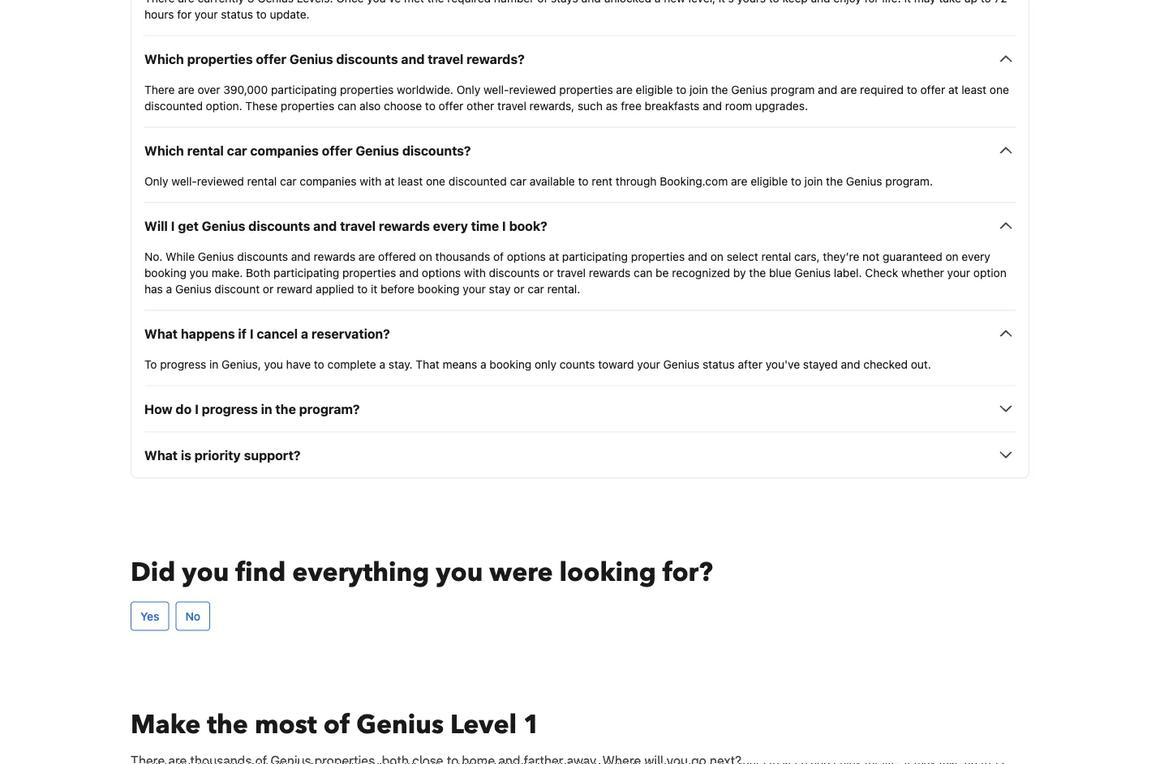 Task type: locate. For each thing, give the bounding box(es) containing it.
discounted inside there are over 390,000 participating properties worldwide. only well-reviewed properties are eligible to join the genius program and are required to offer at least one discounted option. these properties can also choose to offer other travel rewards, such as free breakfasts and room upgrades.
[[144, 99, 203, 112]]

can left also
[[337, 99, 356, 112]]

0 vertical spatial every
[[433, 218, 468, 234]]

join up cars,
[[804, 174, 823, 188]]

1 vertical spatial options
[[422, 266, 461, 279]]

status
[[221, 7, 253, 21], [703, 358, 735, 371]]

0 vertical spatial least
[[962, 83, 987, 96]]

least inside there are over 390,000 participating properties worldwide. only well-reviewed properties are eligible to join the genius program and are required to offer at least one discounted option. these properties can also choose to offer other travel rewards, such as free breakfasts and room upgrades.
[[962, 83, 987, 96]]

1 what from the top
[[144, 326, 178, 341]]

stayed
[[803, 358, 838, 371]]

travel up it
[[340, 218, 376, 234]]

i inside what happens if i cancel a reservation? "dropdown button"
[[250, 326, 254, 341]]

0 vertical spatial join
[[690, 83, 708, 96]]

participating down which properties offer genius discounts and travel rewards?
[[271, 83, 337, 96]]

0 vertical spatial reviewed
[[509, 83, 556, 96]]

1 on from the left
[[419, 250, 432, 263]]

0 vertical spatial rental
[[187, 143, 224, 158]]

1 vertical spatial every
[[962, 250, 990, 263]]

0 horizontal spatial well-
[[171, 174, 197, 188]]

0 vertical spatial booking
[[144, 266, 186, 279]]

yes
[[140, 610, 159, 623]]

on up recognized on the right of page
[[710, 250, 724, 263]]

are left over
[[178, 83, 194, 96]]

which for which properties offer genius discounts and travel rewards?
[[144, 51, 184, 66]]

1 vertical spatial one
[[426, 174, 445, 188]]

there inside there are currently 3 genius levels. once you've met the required number of stays and unlocked a new level, it's yours to keep and enjoy for life! it may take up to 72 hours for your status to update.
[[144, 0, 175, 4]]

0 vertical spatial only
[[457, 83, 480, 96]]

1 horizontal spatial at
[[549, 250, 559, 263]]

2 vertical spatial at
[[549, 250, 559, 263]]

companies down these
[[250, 143, 319, 158]]

0 horizontal spatial rental
[[187, 143, 224, 158]]

1 vertical spatial progress
[[202, 401, 258, 417]]

0 vertical spatial participating
[[271, 83, 337, 96]]

1 horizontal spatial or
[[514, 282, 524, 296]]

the right met
[[427, 0, 444, 4]]

while
[[166, 250, 195, 263]]

booking down thousands
[[418, 282, 460, 296]]

one inside there are over 390,000 participating properties worldwide. only well-reviewed properties are eligible to join the genius program and are required to offer at least one discounted option. these properties can also choose to offer other travel rewards, such as free breakfasts and room upgrades.
[[990, 83, 1009, 96]]

and left "room" at the right of page
[[703, 99, 722, 112]]

eligible right booking.com at the top of page
[[751, 174, 788, 188]]

status inside there are currently 3 genius levels. once you've met the required number of stays and unlocked a new level, it's yours to keep and enjoy for life! it may take up to 72 hours for your status to update.
[[221, 7, 253, 21]]

rewards up applied
[[314, 250, 355, 263]]

0 vertical spatial progress
[[160, 358, 206, 371]]

to inside no. while genius discounts and rewards are offered on thousands of options at participating properties and on select rental cars, they're not guaranteed on every booking you make. both participating properties and options with discounts or travel rewards can be recognized by the blue genius label. check whether your option has a genius discount or reward applied to it before booking your stay or car rental.
[[357, 282, 368, 296]]

rental down which rental car companies offer genius discounts?
[[247, 174, 277, 188]]

and up applied
[[313, 218, 337, 234]]

well- inside there are over 390,000 participating properties worldwide. only well-reviewed properties are eligible to join the genius program and are required to offer at least one discounted option. these properties can also choose to offer other travel rewards, such as free breakfasts and room upgrades.
[[484, 83, 509, 96]]

a right has
[[166, 282, 172, 296]]

join up breakfasts
[[690, 83, 708, 96]]

1 horizontal spatial one
[[990, 83, 1009, 96]]

and
[[581, 0, 601, 4], [811, 0, 830, 4], [401, 51, 425, 66], [818, 83, 837, 96], [703, 99, 722, 112], [313, 218, 337, 234], [291, 250, 311, 263], [688, 250, 707, 263], [399, 266, 419, 279], [841, 358, 860, 371]]

0 vertical spatial what
[[144, 326, 178, 341]]

level,
[[688, 0, 716, 4]]

i
[[171, 218, 175, 234], [502, 218, 506, 234], [250, 326, 254, 341], [195, 401, 199, 417]]

at
[[948, 83, 958, 96], [385, 174, 395, 188], [549, 250, 559, 263]]

the up "room" at the right of page
[[711, 83, 728, 96]]

1 vertical spatial for
[[177, 7, 192, 21]]

can left be
[[634, 266, 653, 279]]

1 vertical spatial least
[[398, 174, 423, 188]]

0 vertical spatial rewards
[[379, 218, 430, 234]]

only up will
[[144, 174, 168, 188]]

rewards left be
[[589, 266, 631, 279]]

can
[[337, 99, 356, 112], [634, 266, 653, 279]]

support?
[[244, 448, 301, 463]]

2 on from the left
[[710, 250, 724, 263]]

booking left only
[[489, 358, 532, 371]]

what up to
[[144, 326, 178, 341]]

1 vertical spatial status
[[703, 358, 735, 371]]

did you find everything you were looking for?
[[131, 555, 713, 590]]

0 vertical spatial can
[[337, 99, 356, 112]]

1 horizontal spatial only
[[457, 83, 480, 96]]

rewards?
[[467, 51, 525, 66]]

72
[[994, 0, 1007, 4]]

1 horizontal spatial rewards
[[379, 218, 430, 234]]

available
[[530, 174, 575, 188]]

participating down will i get genius discounts and travel rewards every time i book? dropdown button at the top of page
[[562, 250, 628, 263]]

there left over
[[144, 83, 175, 96]]

are inside no. while genius discounts and rewards are offered on thousands of options at participating properties and on select rental cars, they're not guaranteed on every booking you make. both participating properties and options with discounts or travel rewards can be recognized by the blue genius label. check whether your option has a genius discount or reward applied to it before booking your stay or car rental.
[[359, 250, 375, 263]]

2 horizontal spatial on
[[945, 250, 959, 263]]

2 horizontal spatial at
[[948, 83, 958, 96]]

rental down 'option.'
[[187, 143, 224, 158]]

you left have on the left top of the page
[[264, 358, 283, 371]]

there
[[144, 0, 175, 4], [144, 83, 175, 96]]

1 horizontal spatial in
[[261, 401, 272, 417]]

1 horizontal spatial booking
[[418, 282, 460, 296]]

1 which from the top
[[144, 51, 184, 66]]

car inside dropdown button
[[227, 143, 247, 158]]

there inside there are over 390,000 participating properties worldwide. only well-reviewed properties are eligible to join the genius program and are required to offer at least one discounted option. these properties can also choose to offer other travel rewards, such as free breakfasts and room upgrades.
[[144, 83, 175, 96]]

0 horizontal spatial discounted
[[144, 99, 203, 112]]

are left the offered at top
[[359, 250, 375, 263]]

with
[[360, 174, 382, 188], [464, 266, 486, 279]]

the right the by at the top of the page
[[749, 266, 766, 279]]

1 horizontal spatial rental
[[247, 174, 277, 188]]

with up will i get genius discounts and travel rewards every time i book?
[[360, 174, 382, 188]]

recognized
[[672, 266, 730, 279]]

that
[[416, 358, 439, 371]]

which up will
[[144, 143, 184, 158]]

travel up worldwide.
[[428, 51, 463, 66]]

rental up blue
[[761, 250, 791, 263]]

make the most of genius level 1
[[131, 708, 540, 743]]

booking up has
[[144, 266, 186, 279]]

1 vertical spatial reviewed
[[197, 174, 244, 188]]

well- up other
[[484, 83, 509, 96]]

reward
[[277, 282, 313, 296]]

0 vertical spatial for
[[864, 0, 879, 4]]

of
[[537, 0, 548, 4], [493, 250, 504, 263], [323, 708, 350, 743]]

on right guaranteed
[[945, 250, 959, 263]]

0 vertical spatial required
[[447, 0, 491, 4]]

travel inside no. while genius discounts and rewards are offered on thousands of options at participating properties and on select rental cars, they're not guaranteed on every booking you make. both participating properties and options with discounts or travel rewards can be recognized by the blue genius label. check whether your option has a genius discount or reward applied to it before booking your stay or car rental.
[[557, 266, 586, 279]]

can inside no. while genius discounts and rewards are offered on thousands of options at participating properties and on select rental cars, they're not guaranteed on every booking you make. both participating properties and options with discounts or travel rewards can be recognized by the blue genius label. check whether your option has a genius discount or reward applied to it before booking your stay or car rental.
[[634, 266, 653, 279]]

reviewed inside there are over 390,000 participating properties worldwide. only well-reviewed properties are eligible to join the genius program and are required to offer at least one discounted option. these properties can also choose to offer other travel rewards, such as free breakfasts and room upgrades.
[[509, 83, 556, 96]]

unlocked
[[604, 0, 652, 4]]

required inside there are currently 3 genius levels. once you've met the required number of stays and unlocked a new level, it's yours to keep and enjoy for life! it may take up to 72 hours for your status to update.
[[447, 0, 491, 4]]

0 horizontal spatial rewards
[[314, 250, 355, 263]]

0 vertical spatial in
[[209, 358, 218, 371]]

rental inside dropdown button
[[187, 143, 224, 158]]

0 vertical spatial with
[[360, 174, 382, 188]]

your down currently in the left top of the page
[[195, 7, 218, 21]]

one
[[990, 83, 1009, 96], [426, 174, 445, 188]]

every up option
[[962, 250, 990, 263]]

0 horizontal spatial on
[[419, 250, 432, 263]]

your inside there are currently 3 genius levels. once you've met the required number of stays and unlocked a new level, it's yours to keep and enjoy for life! it may take up to 72 hours for your status to update.
[[195, 7, 218, 21]]

and right program
[[818, 83, 837, 96]]

2 vertical spatial booking
[[489, 358, 532, 371]]

status down 3 on the top left of the page
[[221, 7, 253, 21]]

means
[[443, 358, 477, 371]]

offered
[[378, 250, 416, 263]]

required
[[447, 0, 491, 4], [860, 83, 904, 96]]

on right the offered at top
[[419, 250, 432, 263]]

1 horizontal spatial can
[[634, 266, 653, 279]]

the
[[427, 0, 444, 4], [711, 83, 728, 96], [826, 174, 843, 188], [749, 266, 766, 279], [275, 401, 296, 417], [207, 708, 248, 743]]

yours
[[737, 0, 766, 4]]

what for what happens if i cancel a reservation?
[[144, 326, 178, 341]]

for
[[864, 0, 879, 4], [177, 7, 192, 21]]

1 vertical spatial which
[[144, 143, 184, 158]]

3
[[247, 0, 254, 4]]

travel inside there are over 390,000 participating properties worldwide. only well-reviewed properties are eligible to join the genius program and are required to offer at least one discounted option. these properties can also choose to offer other travel rewards, such as free breakfasts and room upgrades.
[[497, 99, 526, 112]]

booking
[[144, 266, 186, 279], [418, 282, 460, 296], [489, 358, 532, 371]]

what happens if i cancel a reservation?
[[144, 326, 390, 341]]

2 horizontal spatial rewards
[[589, 266, 631, 279]]

0 horizontal spatial can
[[337, 99, 356, 112]]

you up no
[[182, 555, 229, 590]]

discounted
[[144, 99, 203, 112], [448, 174, 507, 188]]

which down hours
[[144, 51, 184, 66]]

they're
[[823, 250, 859, 263]]

0 vertical spatial one
[[990, 83, 1009, 96]]

or up rental.
[[543, 266, 554, 279]]

0 vertical spatial at
[[948, 83, 958, 96]]

only inside there are over 390,000 participating properties worldwide. only well-reviewed properties are eligible to join the genius program and are required to offer at least one discounted option. these properties can also choose to offer other travel rewards, such as free breakfasts and room upgrades.
[[457, 83, 480, 96]]

1 horizontal spatial on
[[710, 250, 724, 263]]

there for there are currently 3 genius levels. once you've met the required number of stays and unlocked a new level, it's yours to keep and enjoy for life! it may take up to 72 hours for your status to update.
[[144, 0, 175, 4]]

out.
[[911, 358, 931, 371]]

0 horizontal spatial every
[[433, 218, 468, 234]]

properties up over
[[187, 51, 253, 66]]

reviewed up get
[[197, 174, 244, 188]]

and up recognized on the right of page
[[688, 250, 707, 263]]

1 horizontal spatial required
[[860, 83, 904, 96]]

options down book?
[[507, 250, 546, 263]]

for left life!
[[864, 0, 879, 4]]

2 which from the top
[[144, 143, 184, 158]]

which properties offer genius discounts and travel rewards?
[[144, 51, 525, 66]]

2 there from the top
[[144, 83, 175, 96]]

options down thousands
[[422, 266, 461, 279]]

properties up such
[[559, 83, 613, 96]]

i right if
[[250, 326, 254, 341]]

1
[[523, 708, 540, 743]]

free
[[621, 99, 642, 112]]

you left were
[[436, 555, 483, 590]]

the left program.
[[826, 174, 843, 188]]

1 horizontal spatial well-
[[484, 83, 509, 96]]

hours
[[144, 7, 174, 21]]

participating up reward
[[273, 266, 339, 279]]

of inside there are currently 3 genius levels. once you've met the required number of stays and unlocked a new level, it's yours to keep and enjoy for life! it may take up to 72 hours for your status to update.
[[537, 0, 548, 4]]

rewards up the offered at top
[[379, 218, 430, 234]]

1 vertical spatial what
[[144, 448, 178, 463]]

0 vertical spatial options
[[507, 250, 546, 263]]

eligible up breakfasts
[[636, 83, 673, 96]]

over
[[197, 83, 220, 96]]

reviewed up rewards,
[[509, 83, 556, 96]]

1 horizontal spatial eligible
[[751, 174, 788, 188]]

travel
[[428, 51, 463, 66], [497, 99, 526, 112], [340, 218, 376, 234], [557, 266, 586, 279]]

1 horizontal spatial status
[[703, 358, 735, 371]]

0 vertical spatial which
[[144, 51, 184, 66]]

in left genius,
[[209, 358, 218, 371]]

stays
[[551, 0, 578, 4]]

progress right to
[[160, 358, 206, 371]]

the left most in the left of the page
[[207, 708, 248, 743]]

what
[[144, 326, 178, 341], [144, 448, 178, 463]]

and right stayed
[[841, 358, 860, 371]]

1 vertical spatial of
[[493, 250, 504, 263]]

0 vertical spatial eligible
[[636, 83, 673, 96]]

genius inside which properties offer genius discounts and travel rewards? dropdown button
[[290, 51, 333, 66]]

0 vertical spatial well-
[[484, 83, 509, 96]]

breakfasts
[[645, 99, 700, 112]]

of up stay
[[493, 250, 504, 263]]

1 horizontal spatial every
[[962, 250, 990, 263]]

for right hours
[[177, 7, 192, 21]]

2 what from the top
[[144, 448, 178, 463]]

1 horizontal spatial least
[[962, 83, 987, 96]]

0 vertical spatial status
[[221, 7, 253, 21]]

there for there are over 390,000 participating properties worldwide. only well-reviewed properties are eligible to join the genius program and are required to offer at least one discounted option. these properties can also choose to offer other travel rewards, such as free breakfasts and room upgrades.
[[144, 83, 175, 96]]

update.
[[270, 7, 310, 21]]

0 horizontal spatial eligible
[[636, 83, 673, 96]]

every inside no. while genius discounts and rewards are offered on thousands of options at participating properties and on select rental cars, they're not guaranteed on every booking you make. both participating properties and options with discounts or travel rewards can be recognized by the blue genius label. check whether your option has a genius discount or reward applied to it before booking your stay or car rental.
[[962, 250, 990, 263]]

1 vertical spatial can
[[634, 266, 653, 279]]

participating inside there are over 390,000 participating properties worldwide. only well-reviewed properties are eligible to join the genius program and are required to offer at least one discounted option. these properties can also choose to offer other travel rewards, such as free breakfasts and room upgrades.
[[271, 83, 337, 96]]

i right time
[[502, 218, 506, 234]]

1 horizontal spatial of
[[493, 250, 504, 263]]

discounted up time
[[448, 174, 507, 188]]

0 vertical spatial companies
[[250, 143, 319, 158]]

there up hours
[[144, 0, 175, 4]]

it
[[904, 0, 911, 4]]

of right most in the left of the page
[[323, 708, 350, 743]]

properties up which rental car companies offer genius discounts?
[[281, 99, 334, 112]]

and inside which properties offer genius discounts and travel rewards? dropdown button
[[401, 51, 425, 66]]

2 vertical spatial of
[[323, 708, 350, 743]]

a left 'new'
[[655, 0, 661, 4]]

status left after
[[703, 358, 735, 371]]

or
[[543, 266, 554, 279], [263, 282, 274, 296], [514, 282, 524, 296]]

no button
[[176, 602, 210, 631]]

0 vertical spatial discounted
[[144, 99, 203, 112]]

1 vertical spatial required
[[860, 83, 904, 96]]

0 horizontal spatial least
[[398, 174, 423, 188]]

2 horizontal spatial of
[[537, 0, 548, 4]]

1 vertical spatial join
[[804, 174, 823, 188]]

were
[[489, 555, 553, 590]]

such
[[578, 99, 603, 112]]

and right stays
[[581, 0, 601, 4]]

0 horizontal spatial booking
[[144, 266, 186, 279]]

0 vertical spatial of
[[537, 0, 548, 4]]

which
[[144, 51, 184, 66], [144, 143, 184, 158]]

will
[[144, 218, 168, 234]]

what inside dropdown button
[[144, 448, 178, 463]]

what left is
[[144, 448, 178, 463]]

and up worldwide.
[[401, 51, 425, 66]]

0 horizontal spatial join
[[690, 83, 708, 96]]

rental
[[187, 143, 224, 158], [247, 174, 277, 188], [761, 250, 791, 263]]

with down thousands
[[464, 266, 486, 279]]

travel right other
[[497, 99, 526, 112]]

car down 'option.'
[[227, 143, 247, 158]]

you down while
[[190, 266, 208, 279]]

eligible
[[636, 83, 673, 96], [751, 174, 788, 188]]

rental inside no. while genius discounts and rewards are offered on thousands of options at participating properties and on select rental cars, they're not guaranteed on every booking you make. both participating properties and options with discounts or travel rewards can be recognized by the blue genius label. check whether your option has a genius discount or reward applied to it before booking your stay or car rental.
[[761, 250, 791, 263]]

time
[[471, 218, 499, 234]]

progress right do
[[202, 401, 258, 417]]

participating
[[271, 83, 337, 96], [562, 250, 628, 263], [273, 266, 339, 279]]

you inside no. while genius discounts and rewards are offered on thousands of options at participating properties and on select rental cars, they're not guaranteed on every booking you make. both participating properties and options with discounts or travel rewards can be recognized by the blue genius label. check whether your option has a genius discount or reward applied to it before booking your stay or car rental.
[[190, 266, 208, 279]]

you've
[[766, 358, 800, 371]]

are
[[178, 0, 194, 4], [178, 83, 194, 96], [616, 83, 633, 96], [840, 83, 857, 96], [731, 174, 747, 188], [359, 250, 375, 263]]

label.
[[834, 266, 862, 279]]

required inside there are over 390,000 participating properties worldwide. only well-reviewed properties are eligible to join the genius program and are required to offer at least one discounted option. these properties can also choose to offer other travel rewards, such as free breakfasts and room upgrades.
[[860, 83, 904, 96]]

properties
[[187, 51, 253, 66], [340, 83, 394, 96], [559, 83, 613, 96], [281, 99, 334, 112], [631, 250, 685, 263], [342, 266, 396, 279]]

3 on from the left
[[945, 250, 959, 263]]

find
[[236, 555, 286, 590]]

1 horizontal spatial for
[[864, 0, 879, 4]]

the inside there are over 390,000 participating properties worldwide. only well-reviewed properties are eligible to join the genius program and are required to offer at least one discounted option. these properties can also choose to offer other travel rewards, such as free breakfasts and room upgrades.
[[711, 83, 728, 96]]

you
[[190, 266, 208, 279], [264, 358, 283, 371], [182, 555, 229, 590], [436, 555, 483, 590]]

what inside "dropdown button"
[[144, 326, 178, 341]]

has
[[144, 282, 163, 296]]

1 vertical spatial participating
[[562, 250, 628, 263]]

reviewed
[[509, 83, 556, 96], [197, 174, 244, 188]]

i right do
[[195, 401, 199, 417]]

every up thousands
[[433, 218, 468, 234]]

did
[[131, 555, 175, 590]]

0 vertical spatial there
[[144, 0, 175, 4]]

as
[[606, 99, 618, 112]]

thousands
[[435, 250, 490, 263]]

of left stays
[[537, 0, 548, 4]]

are left currently in the left top of the page
[[178, 0, 194, 4]]

car left available
[[510, 174, 526, 188]]

the inside no. while genius discounts and rewards are offered on thousands of options at participating properties and on select rental cars, they're not guaranteed on every booking you make. both participating properties and options with discounts or travel rewards can be recognized by the blue genius label. check whether your option has a genius discount or reward applied to it before booking your stay or car rental.
[[749, 266, 766, 279]]

2 vertical spatial rewards
[[589, 266, 631, 279]]

0 horizontal spatial options
[[422, 266, 461, 279]]

1 vertical spatial at
[[385, 174, 395, 188]]

1 there from the top
[[144, 0, 175, 4]]

your right toward
[[637, 358, 660, 371]]

the left program?
[[275, 401, 296, 417]]

a right cancel
[[301, 326, 308, 341]]

through
[[616, 174, 657, 188]]

1 horizontal spatial with
[[464, 266, 486, 279]]

you've
[[367, 0, 401, 4]]

1 vertical spatial in
[[261, 401, 272, 417]]

travel up rental.
[[557, 266, 586, 279]]

2 horizontal spatial booking
[[489, 358, 532, 371]]

car left rental.
[[528, 282, 544, 296]]

genius inside there are over 390,000 participating properties worldwide. only well-reviewed properties are eligible to join the genius program and are required to offer at least one discounted option. these properties can also choose to offer other travel rewards, such as free breakfasts and room upgrades.
[[731, 83, 767, 96]]

cancel
[[257, 326, 298, 341]]

companies
[[250, 143, 319, 158], [300, 174, 357, 188]]

1 horizontal spatial discounted
[[448, 174, 507, 188]]

i inside how do i progress in the program? dropdown button
[[195, 401, 199, 417]]

companies down which rental car companies offer genius discounts?
[[300, 174, 357, 188]]

other
[[467, 99, 494, 112]]



Task type: describe. For each thing, give the bounding box(es) containing it.
how do i progress in the program?
[[144, 401, 360, 417]]

2 vertical spatial participating
[[273, 266, 339, 279]]

option.
[[206, 99, 242, 112]]

make.
[[212, 266, 243, 279]]

it's
[[719, 0, 734, 4]]

checked
[[863, 358, 908, 371]]

rent
[[592, 174, 613, 188]]

at inside no. while genius discounts and rewards are offered on thousands of options at participating properties and on select rental cars, they're not guaranteed on every booking you make. both participating properties and options with discounts or travel rewards can be recognized by the blue genius label. check whether your option has a genius discount or reward applied to it before booking your stay or car rental.
[[549, 250, 559, 263]]

new
[[664, 0, 685, 4]]

level
[[450, 708, 517, 743]]

can inside there are over 390,000 participating properties worldwide. only well-reviewed properties are eligible to join the genius program and are required to offer at least one discounted option. these properties can also choose to offer other travel rewards, such as free breakfasts and room upgrades.
[[337, 99, 356, 112]]

genius inside there are currently 3 genius levels. once you've met the required number of stays and unlocked a new level, it's yours to keep and enjoy for life! it may take up to 72 hours for your status to update.
[[257, 0, 294, 4]]

1 vertical spatial rental
[[247, 174, 277, 188]]

eligible inside there are over 390,000 participating properties worldwide. only well-reviewed properties are eligible to join the genius program and are required to offer at least one discounted option. these properties can also choose to offer other travel rewards, such as free breakfasts and room upgrades.
[[636, 83, 673, 96]]

a inside there are currently 3 genius levels. once you've met the required number of stays and unlocked a new level, it's yours to keep and enjoy for life! it may take up to 72 hours for your status to update.
[[655, 0, 661, 4]]

select
[[727, 250, 758, 263]]

before
[[381, 282, 414, 296]]

cars,
[[794, 250, 820, 263]]

1 vertical spatial companies
[[300, 174, 357, 188]]

0 horizontal spatial for
[[177, 7, 192, 21]]

happens
[[181, 326, 235, 341]]

no
[[185, 610, 200, 623]]

met
[[404, 0, 424, 4]]

0 horizontal spatial or
[[263, 282, 274, 296]]

what is priority support?
[[144, 448, 301, 463]]

genius,
[[222, 358, 261, 371]]

how do i progress in the program? button
[[144, 399, 1016, 419]]

1 horizontal spatial join
[[804, 174, 823, 188]]

there are currently 3 genius levels. once you've met the required number of stays and unlocked a new level, it's yours to keep and enjoy for life! it may take up to 72 hours for your status to update.
[[144, 0, 1007, 21]]

counts
[[560, 358, 595, 371]]

genius inside will i get genius discounts and travel rewards every time i book? dropdown button
[[202, 218, 245, 234]]

only
[[535, 358, 556, 371]]

0 horizontal spatial in
[[209, 358, 218, 371]]

only well-reviewed rental car companies with at least one discounted car available to rent through booking.com are eligible to join the genius program.
[[144, 174, 933, 188]]

with inside no. while genius discounts and rewards are offered on thousands of options at participating properties and on select rental cars, they're not guaranteed on every booking you make. both participating properties and options with discounts or travel rewards can be recognized by the blue genius label. check whether your option has a genius discount or reward applied to it before booking your stay or car rental.
[[464, 266, 486, 279]]

everything
[[292, 555, 429, 590]]

whether
[[901, 266, 944, 279]]

1 vertical spatial only
[[144, 174, 168, 188]]

yes button
[[131, 602, 169, 631]]

have
[[286, 358, 311, 371]]

0 horizontal spatial one
[[426, 174, 445, 188]]

be
[[656, 266, 669, 279]]

car down which rental car companies offer genius discounts?
[[280, 174, 297, 188]]

rental.
[[547, 282, 580, 296]]

is
[[181, 448, 191, 463]]

both
[[246, 266, 270, 279]]

0 horizontal spatial reviewed
[[197, 174, 244, 188]]

applied
[[316, 282, 354, 296]]

after
[[738, 358, 763, 371]]

and right the keep on the right of page
[[811, 0, 830, 4]]

room
[[725, 99, 752, 112]]

blue
[[769, 266, 791, 279]]

0 horizontal spatial with
[[360, 174, 382, 188]]

which rental car companies offer genius discounts? button
[[144, 141, 1016, 160]]

your left stay
[[463, 282, 486, 296]]

are right booking.com at the top of page
[[731, 174, 747, 188]]

what for what is priority support?
[[144, 448, 178, 463]]

1 horizontal spatial options
[[507, 250, 546, 263]]

i left get
[[171, 218, 175, 234]]

to
[[144, 358, 157, 371]]

properties up it
[[342, 266, 396, 279]]

guaranteed
[[883, 250, 942, 263]]

discount
[[215, 282, 260, 296]]

2 horizontal spatial or
[[543, 266, 554, 279]]

1 vertical spatial discounted
[[448, 174, 507, 188]]

the inside dropdown button
[[275, 401, 296, 417]]

may
[[914, 0, 936, 4]]

properties up also
[[340, 83, 394, 96]]

your left option
[[947, 266, 970, 279]]

a inside "dropdown button"
[[301, 326, 308, 341]]

1 vertical spatial eligible
[[751, 174, 788, 188]]

at inside there are over 390,000 participating properties worldwide. only well-reviewed properties are eligible to join the genius program and are required to offer at least one discounted option. these properties can also choose to offer other travel rewards, such as free breakfasts and room upgrades.
[[948, 83, 958, 96]]

get
[[178, 218, 199, 234]]

what is priority support? button
[[144, 446, 1016, 465]]

are inside there are currently 3 genius levels. once you've met the required number of stays and unlocked a new level, it's yours to keep and enjoy for life! it may take up to 72 hours for your status to update.
[[178, 0, 194, 4]]

these
[[245, 99, 277, 112]]

the inside there are currently 3 genius levels. once you've met the required number of stays and unlocked a new level, it's yours to keep and enjoy for life! it may take up to 72 hours for your status to update.
[[427, 0, 444, 4]]

1 vertical spatial rewards
[[314, 250, 355, 263]]

complete
[[327, 358, 376, 371]]

program.
[[885, 174, 933, 188]]

1 vertical spatial booking
[[418, 282, 460, 296]]

how
[[144, 401, 173, 417]]

of inside no. while genius discounts and rewards are offered on thousands of options at participating properties and on select rental cars, they're not guaranteed on every booking you make. both participating properties and options with discounts or travel rewards can be recognized by the blue genius label. check whether your option has a genius discount or reward applied to it before booking your stay or car rental.
[[493, 250, 504, 263]]

number
[[494, 0, 534, 4]]

also
[[359, 99, 381, 112]]

currently
[[197, 0, 244, 4]]

no. while genius discounts and rewards are offered on thousands of options at participating properties and on select rental cars, they're not guaranteed on every booking you make. both participating properties and options with discounts or travel rewards can be recognized by the blue genius label. check whether your option has a genius discount or reward applied to it before booking your stay or car rental.
[[144, 250, 1007, 296]]

1 vertical spatial well-
[[171, 174, 197, 188]]

and up before on the top left of the page
[[399, 266, 419, 279]]

for?
[[663, 555, 713, 590]]

properties inside dropdown button
[[187, 51, 253, 66]]

choose
[[384, 99, 422, 112]]

option
[[973, 266, 1007, 279]]

390,000
[[223, 83, 268, 96]]

which properties offer genius discounts and travel rewards? button
[[144, 49, 1016, 68]]

a right means
[[480, 358, 486, 371]]

progress inside dropdown button
[[202, 401, 258, 417]]

stay
[[489, 282, 511, 296]]

up
[[964, 0, 978, 4]]

it
[[371, 282, 377, 296]]

a inside no. while genius discounts and rewards are offered on thousands of options at participating properties and on select rental cars, they're not guaranteed on every booking you make. both participating properties and options with discounts or travel rewards can be recognized by the blue genius label. check whether your option has a genius discount or reward applied to it before booking your stay or car rental.
[[166, 282, 172, 296]]

toward
[[598, 358, 634, 371]]

in inside dropdown button
[[261, 401, 272, 417]]

and inside will i get genius discounts and travel rewards every time i book? dropdown button
[[313, 218, 337, 234]]

join inside there are over 390,000 participating properties worldwide. only well-reviewed properties are eligible to join the genius program and are required to offer at least one discounted option. these properties can also choose to offer other travel rewards, such as free breakfasts and room upgrades.
[[690, 83, 708, 96]]

booking.com
[[660, 174, 728, 188]]

and up reward
[[291, 250, 311, 263]]

which rental car companies offer genius discounts?
[[144, 143, 471, 158]]

properties up be
[[631, 250, 685, 263]]

life!
[[882, 0, 901, 4]]

upgrades.
[[755, 99, 808, 112]]

rewards inside will i get genius discounts and travel rewards every time i book? dropdown button
[[379, 218, 430, 234]]

not
[[862, 250, 880, 263]]

rewards,
[[529, 99, 574, 112]]

program?
[[299, 401, 360, 417]]

companies inside dropdown button
[[250, 143, 319, 158]]

are up free
[[616, 83, 633, 96]]

every inside dropdown button
[[433, 218, 468, 234]]

no.
[[144, 250, 162, 263]]

0 horizontal spatial at
[[385, 174, 395, 188]]

book?
[[509, 218, 547, 234]]

worldwide.
[[397, 83, 453, 96]]

most
[[255, 708, 317, 743]]

what happens if i cancel a reservation? button
[[144, 324, 1016, 343]]

which for which rental car companies offer genius discounts?
[[144, 143, 184, 158]]

discounts?
[[402, 143, 471, 158]]

priority
[[194, 448, 241, 463]]

genius inside the which rental car companies offer genius discounts? dropdown button
[[356, 143, 399, 158]]

check
[[865, 266, 898, 279]]

are right program
[[840, 83, 857, 96]]

car inside no. while genius discounts and rewards are offered on thousands of options at participating properties and on select rental cars, they're not guaranteed on every booking you make. both participating properties and options with discounts or travel rewards can be recognized by the blue genius label. check whether your option has a genius discount or reward applied to it before booking your stay or car rental.
[[528, 282, 544, 296]]

reservation?
[[311, 326, 390, 341]]

once
[[336, 0, 364, 4]]

a left stay.
[[379, 358, 385, 371]]

enjoy
[[833, 0, 861, 4]]

do
[[176, 401, 192, 417]]

there are over 390,000 participating properties worldwide. only well-reviewed properties are eligible to join the genius program and are required to offer at least one discounted option. these properties can also choose to offer other travel rewards, such as free breakfasts and room upgrades.
[[144, 83, 1009, 112]]



Task type: vqa. For each thing, say whether or not it's contained in the screenshot.
9.4 Superb Starting from US$4,104
no



